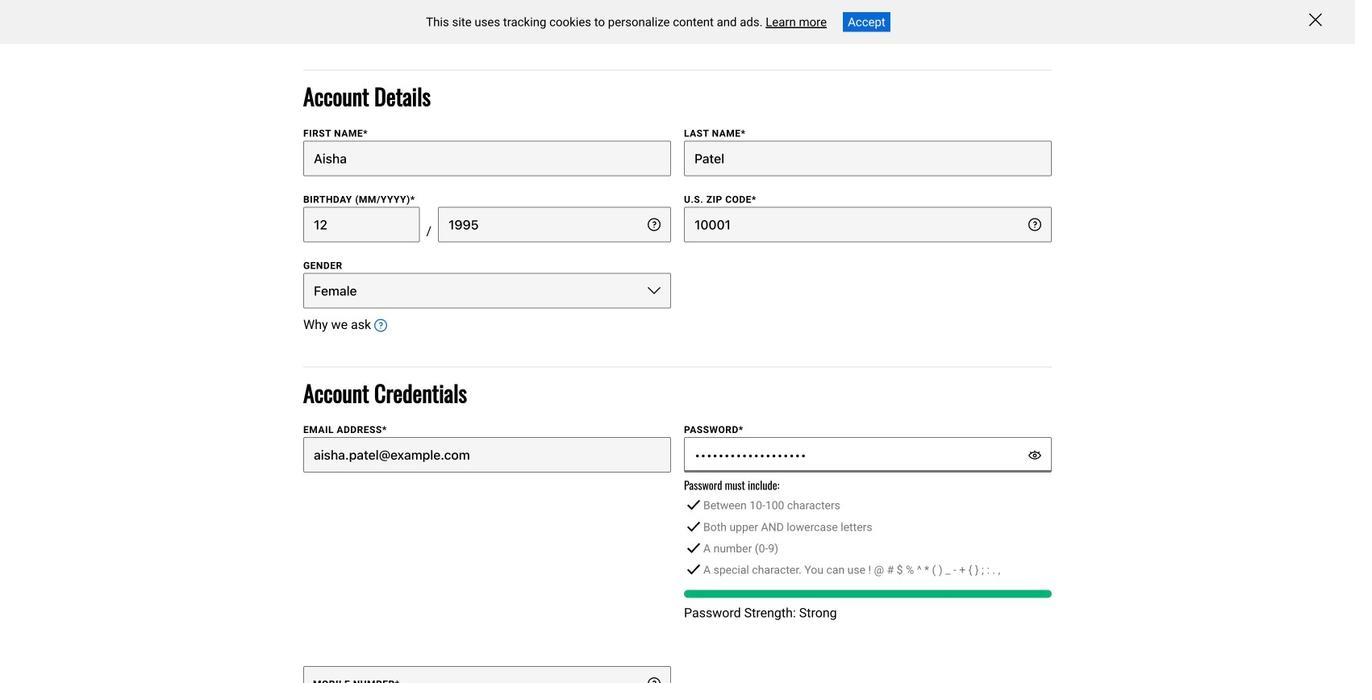 Task type: locate. For each thing, give the bounding box(es) containing it.
None text field
[[303, 141, 671, 176], [684, 141, 1052, 176], [303, 207, 420, 242], [438, 207, 671, 242], [303, 141, 671, 176], [684, 141, 1052, 176], [303, 207, 420, 242], [438, 207, 671, 242]]

None telephone field
[[303, 667, 671, 683]]

0 horizontal spatial more information image
[[374, 319, 387, 332]]

more information image
[[1029, 218, 1042, 231], [374, 319, 387, 332], [648, 678, 661, 683]]

None email field
[[303, 437, 671, 473]]

None text field
[[684, 207, 1052, 242]]

required element
[[363, 128, 368, 139], [741, 128, 746, 139], [752, 194, 757, 205], [382, 425, 387, 436], [739, 425, 744, 436], [395, 679, 400, 683]]

2 horizontal spatial more information image
[[1029, 218, 1042, 231]]

more information image
[[648, 218, 661, 231]]

cookie banner region
[[0, 0, 1355, 44]]

1 vertical spatial more information image
[[374, 319, 387, 332]]

2 vertical spatial more information image
[[648, 678, 661, 683]]

0 vertical spatial more information image
[[1029, 218, 1042, 231]]

None password field
[[684, 437, 1052, 473]]



Task type: describe. For each thing, give the bounding box(es) containing it.
close image
[[1309, 13, 1322, 26]]

show password image
[[1029, 449, 1042, 462]]

1 horizontal spatial more information image
[[648, 678, 661, 683]]



Task type: vqa. For each thing, say whether or not it's contained in the screenshot.
More Information icon
yes



